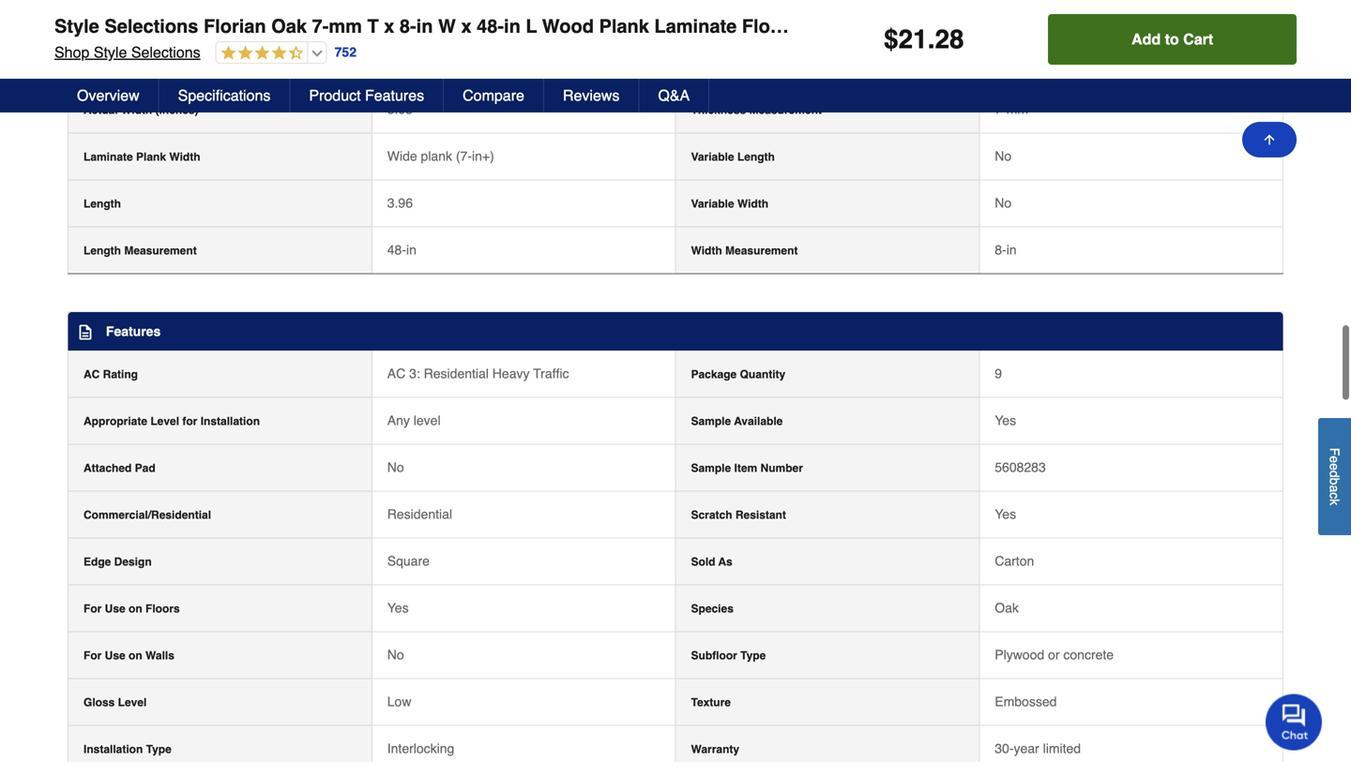 Task type: describe. For each thing, give the bounding box(es) containing it.
heavy
[[492, 366, 530, 381]]

edge design
[[84, 556, 152, 569]]

(sq.
[[840, 10, 861, 23]]

per
[[779, 10, 797, 23]]

level
[[414, 413, 441, 428]]

$
[[884, 24, 899, 54]]

scratch resistant
[[691, 509, 786, 522]]

no down the any
[[387, 460, 404, 475]]

8-in
[[995, 242, 1017, 257]]

(inches) for 47.64
[[162, 10, 205, 23]]

rating
[[103, 368, 138, 381]]

any
[[387, 413, 410, 428]]

yes for residential
[[995, 507, 1016, 522]]

concrete
[[1064, 648, 1114, 663]]

ac for ac 3: residential heavy traffic
[[387, 366, 406, 381]]

2 vertical spatial yes
[[387, 601, 409, 616]]

traffic
[[533, 366, 569, 381]]

specifications button
[[159, 79, 290, 113]]

l
[[526, 15, 537, 37]]

attached pad
[[84, 462, 155, 475]]

1 vertical spatial installation
[[84, 743, 143, 757]]

0 vertical spatial laminate
[[654, 15, 737, 37]]

floors
[[145, 603, 180, 616]]

or
[[1048, 648, 1060, 663]]

0 vertical spatial residential
[[424, 366, 489, 381]]

sample for 5608283
[[691, 462, 731, 475]]

30-
[[995, 742, 1014, 757]]

compare button
[[444, 79, 544, 113]]

length up 'length measurement' on the top left
[[84, 197, 121, 210]]

square footage per carton (sq. feet)
[[691, 10, 891, 23]]

species
[[691, 603, 734, 616]]

28
[[935, 24, 964, 54]]

0 horizontal spatial 48-
[[387, 242, 406, 257]]

width down actual width (inches)
[[169, 150, 200, 164]]

type for installation type
[[146, 743, 172, 757]]

overview button
[[58, 79, 159, 113]]

shop
[[54, 44, 89, 61]]

to
[[1165, 30, 1179, 48]]

use for no
[[105, 650, 125, 663]]

.
[[928, 24, 935, 54]]

as
[[718, 556, 733, 569]]

thickness measurement
[[691, 104, 822, 117]]

actual length (inches)
[[84, 10, 205, 23]]

0 horizontal spatial thickness
[[121, 57, 176, 70]]

package quantity
[[691, 368, 786, 381]]

appropriate level for installation
[[84, 415, 260, 428]]

shop style selections
[[54, 44, 200, 61]]

for use on walls
[[84, 650, 174, 663]]

any level
[[387, 413, 441, 428]]

for for no
[[84, 650, 102, 663]]

available
[[734, 415, 783, 428]]

low
[[387, 695, 411, 710]]

pad
[[135, 462, 155, 475]]

0 vertical spatial mm
[[329, 15, 362, 37]]

752
[[335, 45, 357, 60]]

design
[[114, 556, 152, 569]]

product
[[309, 87, 361, 104]]

0 vertical spatial style
[[54, 15, 99, 37]]

0 vertical spatial selections
[[104, 15, 198, 37]]

1 e from the top
[[1327, 456, 1342, 463]]

edge
[[84, 556, 111, 569]]

sample item number
[[691, 462, 803, 475]]

plank
[[421, 149, 452, 164]]

1 horizontal spatial 7-
[[995, 102, 1007, 117]]

yes for any level
[[995, 413, 1016, 428]]

2 x from the left
[[461, 15, 472, 37]]

florian
[[204, 15, 266, 37]]

9
[[995, 366, 1002, 381]]

cart
[[1183, 30, 1213, 48]]

1 horizontal spatial thickness
[[691, 104, 746, 117]]

0 horizontal spatial 7-
[[312, 15, 329, 37]]

add
[[1132, 30, 1161, 48]]

t
[[367, 15, 379, 37]]

add to cart button
[[1048, 14, 1297, 65]]

quantity
[[740, 368, 786, 381]]

variable for 3.96
[[691, 197, 734, 210]]

for for yes
[[84, 603, 102, 616]]

ac rating
[[84, 368, 138, 381]]

flooring
[[742, 15, 817, 37]]

wide plank (7-in+)
[[387, 149, 494, 164]]

no down 7-mm
[[995, 149, 1012, 164]]

compare
[[463, 87, 524, 104]]

k
[[1327, 499, 1342, 506]]

subfloor type
[[691, 650, 766, 663]]

1 vertical spatial residential
[[387, 507, 452, 522]]

c
[[1327, 493, 1342, 499]]

ft)
[[909, 15, 928, 37]]

width up width measurement
[[737, 197, 769, 210]]

$ 21 . 28
[[884, 24, 964, 54]]

attached
[[84, 462, 132, 475]]

3.96
[[387, 195, 413, 210]]

scratch
[[691, 509, 732, 522]]

variable width
[[691, 197, 769, 210]]

1 horizontal spatial oak
[[995, 601, 1019, 616]]

package
[[691, 368, 737, 381]]

item
[[734, 462, 757, 475]]

commercial/residential
[[84, 509, 211, 522]]

d
[[1327, 471, 1342, 478]]

sold
[[691, 556, 715, 569]]

1 horizontal spatial installation
[[201, 415, 260, 428]]

no up low
[[387, 648, 404, 663]]

a
[[1327, 485, 1342, 493]]

appropriate
[[84, 415, 147, 428]]



Task type: locate. For each thing, give the bounding box(es) containing it.
1 vertical spatial yes
[[995, 507, 1016, 522]]

1 vertical spatial selections
[[131, 44, 200, 61]]

sample available
[[691, 415, 783, 428]]

plank down actual width (inches)
[[136, 150, 166, 164]]

(millimeters)
[[179, 57, 246, 70]]

sample down "package"
[[691, 415, 731, 428]]

0 horizontal spatial x
[[384, 15, 394, 37]]

1 horizontal spatial features
[[365, 87, 424, 104]]

1 actual from the top
[[84, 10, 118, 23]]

installation
[[201, 415, 260, 428], [84, 743, 143, 757]]

1 vertical spatial 7-
[[995, 102, 1007, 117]]

e
[[1327, 456, 1342, 463], [1327, 463, 1342, 471]]

0 horizontal spatial oak
[[271, 15, 307, 37]]

0 vertical spatial yes
[[995, 413, 1016, 428]]

4.4 stars image
[[216, 45, 304, 62]]

actual thickness (millimeters)
[[84, 57, 246, 70]]

(inches) up actual thickness (millimeters)
[[162, 10, 205, 23]]

1 horizontal spatial x
[[461, 15, 472, 37]]

1 vertical spatial use
[[105, 650, 125, 663]]

48- left l
[[477, 15, 504, 37]]

features
[[365, 87, 424, 104], [106, 324, 161, 339]]

x right t
[[384, 15, 394, 37]]

1 horizontal spatial laminate
[[654, 15, 737, 37]]

1 horizontal spatial ac
[[387, 366, 406, 381]]

square for square footage per carton (sq. feet)
[[691, 10, 729, 23]]

on left walls
[[129, 650, 142, 663]]

warranty
[[691, 743, 739, 757]]

0 vertical spatial for
[[84, 603, 102, 616]]

1 vertical spatial actual
[[84, 57, 118, 70]]

gloss level
[[84, 697, 147, 710]]

type right "subfloor"
[[740, 650, 766, 663]]

0 horizontal spatial type
[[146, 743, 172, 757]]

style selections florian oak 7-mm t x 8-in w x 48-in l wood plank laminate flooring (23.91-sq ft)
[[54, 15, 928, 37]]

0 horizontal spatial features
[[106, 324, 161, 339]]

no
[[995, 149, 1012, 164], [995, 195, 1012, 210], [387, 460, 404, 475], [387, 648, 404, 663]]

0 vertical spatial variable
[[691, 150, 734, 164]]

actual up shop style selections
[[84, 10, 118, 23]]

product features button
[[290, 79, 444, 113]]

level for low
[[118, 697, 147, 710]]

1 vertical spatial mm
[[1007, 102, 1028, 117]]

47.64
[[387, 8, 420, 23]]

0 vertical spatial oak
[[271, 15, 307, 37]]

features inside product features button
[[365, 87, 424, 104]]

variable up variable width
[[691, 150, 734, 164]]

1 vertical spatial type
[[146, 743, 172, 757]]

0 horizontal spatial mm
[[329, 15, 362, 37]]

style right shop
[[94, 44, 127, 61]]

1 horizontal spatial type
[[740, 650, 766, 663]]

feet)
[[864, 10, 891, 23]]

style up shop
[[54, 15, 99, 37]]

2 e from the top
[[1327, 463, 1342, 471]]

thickness down the actual length (inches)
[[121, 57, 176, 70]]

on left floors
[[129, 603, 142, 616]]

1 for from the top
[[84, 603, 102, 616]]

for use on floors
[[84, 603, 180, 616]]

48-in
[[387, 242, 417, 257]]

0 vertical spatial thickness
[[121, 57, 176, 70]]

0 vertical spatial (inches)
[[162, 10, 205, 23]]

1 x from the left
[[384, 15, 394, 37]]

1 sample from the top
[[691, 415, 731, 428]]

sample for yes
[[691, 415, 731, 428]]

measurement for 8.03
[[749, 104, 822, 117]]

laminate up q&a
[[654, 15, 737, 37]]

0 horizontal spatial laminate
[[84, 150, 133, 164]]

type for subfloor type
[[740, 650, 766, 663]]

footage
[[732, 10, 776, 23]]

1 on from the top
[[129, 603, 142, 616]]

ac
[[387, 366, 406, 381], [84, 368, 100, 381]]

0 horizontal spatial 8-
[[400, 15, 416, 37]]

(inches) down actual thickness (millimeters)
[[155, 104, 199, 117]]

for down edge
[[84, 603, 102, 616]]

limited
[[1043, 742, 1081, 757]]

1 vertical spatial square
[[387, 554, 430, 569]]

laminate plank width
[[84, 150, 200, 164]]

21
[[899, 24, 928, 54]]

1 variable from the top
[[691, 150, 734, 164]]

thickness right q&a
[[691, 104, 746, 117]]

1 vertical spatial variable
[[691, 197, 734, 210]]

f
[[1327, 448, 1342, 456]]

0 vertical spatial on
[[129, 603, 142, 616]]

0 vertical spatial use
[[105, 603, 125, 616]]

3 actual from the top
[[84, 104, 118, 117]]

1 horizontal spatial 48-
[[477, 15, 504, 37]]

2 vertical spatial actual
[[84, 104, 118, 117]]

7-
[[312, 15, 329, 37], [995, 102, 1007, 117]]

selections down the actual length (inches)
[[131, 44, 200, 61]]

oak up 4.4 stars "image"
[[271, 15, 307, 37]]

8-
[[400, 15, 416, 37], [995, 242, 1007, 257]]

oak up plywood
[[995, 601, 1019, 616]]

ac 3: residential heavy traffic
[[387, 366, 569, 381]]

0 vertical spatial square
[[691, 10, 729, 23]]

actual for 47.64
[[84, 10, 118, 23]]

texture
[[691, 697, 731, 710]]

on for no
[[129, 650, 142, 663]]

product features
[[309, 87, 424, 104]]

1 horizontal spatial carton
[[995, 554, 1034, 569]]

on for yes
[[129, 603, 142, 616]]

width measurement
[[691, 244, 798, 257]]

q&a
[[658, 87, 690, 104]]

length measurement
[[84, 244, 197, 257]]

length down thickness measurement
[[737, 150, 775, 164]]

w
[[438, 15, 456, 37]]

0 horizontal spatial square
[[387, 554, 430, 569]]

installation down "gloss level"
[[84, 743, 143, 757]]

1 horizontal spatial level
[[150, 415, 179, 428]]

2 use from the top
[[105, 650, 125, 663]]

use for yes
[[105, 603, 125, 616]]

3:
[[409, 366, 420, 381]]

actual for 8.03
[[84, 104, 118, 117]]

sample
[[691, 415, 731, 428], [691, 462, 731, 475]]

sq
[[882, 15, 904, 37]]

variable down variable length
[[691, 197, 734, 210]]

actual up laminate plank width
[[84, 104, 118, 117]]

type down "gloss level"
[[146, 743, 172, 757]]

plywood or concrete
[[995, 648, 1114, 663]]

laminate
[[654, 15, 737, 37], [84, 150, 133, 164]]

level left for
[[150, 415, 179, 428]]

2 actual from the top
[[84, 57, 118, 70]]

measurement for 48-in
[[725, 244, 798, 257]]

0 horizontal spatial level
[[118, 697, 147, 710]]

level
[[150, 415, 179, 428], [118, 697, 147, 710]]

reviews
[[563, 87, 620, 104]]

on
[[129, 603, 142, 616], [129, 650, 142, 663]]

ac left rating
[[84, 368, 100, 381]]

width
[[121, 104, 152, 117], [169, 150, 200, 164], [737, 197, 769, 210], [691, 244, 722, 257]]

square for square
[[387, 554, 430, 569]]

interlocking
[[387, 742, 454, 757]]

year
[[1014, 742, 1039, 757]]

style
[[54, 15, 99, 37], [94, 44, 127, 61]]

1 vertical spatial thickness
[[691, 104, 746, 117]]

length up shop style selections
[[121, 10, 159, 23]]

measurement
[[749, 104, 822, 117], [124, 244, 197, 257], [725, 244, 798, 257]]

0 vertical spatial actual
[[84, 10, 118, 23]]

yes
[[995, 413, 1016, 428], [995, 507, 1016, 522], [387, 601, 409, 616]]

30-year limited
[[995, 742, 1081, 757]]

level for any level
[[150, 415, 179, 428]]

x right w
[[461, 15, 472, 37]]

length up the notes image
[[84, 244, 121, 257]]

0 vertical spatial carton
[[801, 10, 837, 23]]

2 sample from the top
[[691, 462, 731, 475]]

1 vertical spatial on
[[129, 650, 142, 663]]

0 vertical spatial 7-
[[312, 15, 329, 37]]

2 variable from the top
[[691, 197, 734, 210]]

0 horizontal spatial plank
[[136, 150, 166, 164]]

0 vertical spatial 8-
[[400, 15, 416, 37]]

(23.91-
[[822, 15, 882, 37]]

48- down the 3.96
[[387, 242, 406, 257]]

in
[[416, 15, 433, 37], [504, 15, 521, 37], [406, 242, 417, 257], [1007, 242, 1017, 257]]

2 on from the top
[[129, 650, 142, 663]]

for up gloss at the left bottom of page
[[84, 650, 102, 663]]

1 vertical spatial 48-
[[387, 242, 406, 257]]

0 vertical spatial type
[[740, 650, 766, 663]]

0 vertical spatial 48-
[[477, 15, 504, 37]]

1 vertical spatial 8-
[[995, 242, 1007, 257]]

width down variable width
[[691, 244, 722, 257]]

level right gloss at the left bottom of page
[[118, 697, 147, 710]]

selections
[[104, 15, 198, 37], [131, 44, 200, 61]]

0 vertical spatial sample
[[691, 415, 731, 428]]

1 horizontal spatial square
[[691, 10, 729, 23]]

7-mm
[[995, 102, 1028, 117]]

width up laminate plank width
[[121, 104, 152, 117]]

actual width (inches)
[[84, 104, 199, 117]]

gloss
[[84, 697, 115, 710]]

overview
[[77, 87, 140, 104]]

5608283
[[995, 460, 1046, 475]]

sample left item
[[691, 462, 731, 475]]

1 vertical spatial oak
[[995, 601, 1019, 616]]

oak
[[271, 15, 307, 37], [995, 601, 1019, 616]]

1 vertical spatial sample
[[691, 462, 731, 475]]

subfloor
[[691, 650, 737, 663]]

1 vertical spatial features
[[106, 324, 161, 339]]

e up 'd'
[[1327, 456, 1342, 463]]

0 horizontal spatial ac
[[84, 368, 100, 381]]

(inches) for 8.03
[[155, 104, 199, 117]]

arrow up image
[[1262, 132, 1277, 147]]

1 vertical spatial plank
[[136, 150, 166, 164]]

0 vertical spatial level
[[150, 415, 179, 428]]

installation right for
[[201, 415, 260, 428]]

use down edge design
[[105, 603, 125, 616]]

e up b at the bottom
[[1327, 463, 1342, 471]]

features up rating
[[106, 324, 161, 339]]

0 horizontal spatial carton
[[801, 10, 837, 23]]

0 vertical spatial plank
[[599, 15, 649, 37]]

0 vertical spatial installation
[[201, 415, 260, 428]]

1 vertical spatial laminate
[[84, 150, 133, 164]]

actual up overview on the left top
[[84, 57, 118, 70]]

1 horizontal spatial plank
[[599, 15, 649, 37]]

use left walls
[[105, 650, 125, 663]]

thickness
[[121, 57, 176, 70], [691, 104, 746, 117]]

use
[[105, 603, 125, 616], [105, 650, 125, 663]]

variable for wide plank (7-in+)
[[691, 150, 734, 164]]

no up '8-in' at the top of page
[[995, 195, 1012, 210]]

installation type
[[84, 743, 172, 757]]

embossed
[[995, 695, 1057, 710]]

resistant
[[736, 509, 786, 522]]

1 vertical spatial level
[[118, 697, 147, 710]]

notes image
[[78, 325, 93, 340]]

(7-
[[456, 149, 472, 164]]

ac left "3:"
[[387, 366, 406, 381]]

f e e d b a c k
[[1327, 448, 1342, 506]]

selections up shop style selections
[[104, 15, 198, 37]]

1 use from the top
[[105, 603, 125, 616]]

1 horizontal spatial 8-
[[995, 242, 1007, 257]]

1 vertical spatial for
[[84, 650, 102, 663]]

specifications
[[178, 87, 271, 104]]

reviews button
[[544, 79, 639, 113]]

wood
[[542, 15, 594, 37]]

laminate down actual width (inches)
[[84, 150, 133, 164]]

ac for ac rating
[[84, 368, 100, 381]]

1 vertical spatial (inches)
[[155, 104, 199, 117]]

b
[[1327, 478, 1342, 485]]

2 for from the top
[[84, 650, 102, 663]]

features right product
[[365, 87, 424, 104]]

q&a button
[[639, 79, 710, 113]]

chat invite button image
[[1266, 694, 1323, 751]]

for
[[182, 415, 197, 428]]

1 horizontal spatial mm
[[1007, 102, 1028, 117]]

0 horizontal spatial installation
[[84, 743, 143, 757]]

plank right 'wood' at left top
[[599, 15, 649, 37]]

(inches)
[[162, 10, 205, 23], [155, 104, 199, 117]]

1 vertical spatial style
[[94, 44, 127, 61]]

1 vertical spatial carton
[[995, 554, 1034, 569]]

0 vertical spatial features
[[365, 87, 424, 104]]



Task type: vqa. For each thing, say whether or not it's contained in the screenshot.


